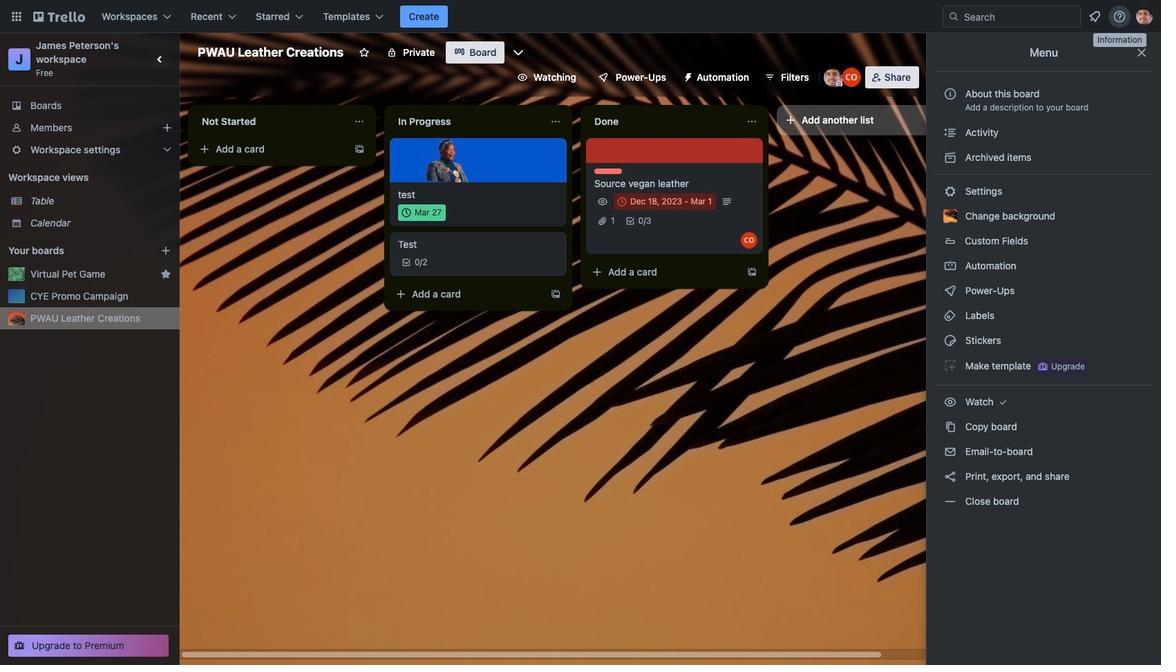 Task type: locate. For each thing, give the bounding box(es) containing it.
open information menu image
[[1113, 10, 1127, 23]]

this member is an admin of this board. image
[[836, 81, 842, 87]]

None checkbox
[[614, 194, 716, 210], [398, 205, 446, 221], [614, 194, 716, 210], [398, 205, 446, 221]]

james peterson (jamespeterson93) image
[[1136, 8, 1153, 25]]

search image
[[948, 11, 959, 22]]

tooltip
[[1093, 33, 1146, 47]]

0 horizontal spatial create from template… image
[[550, 289, 561, 300]]

2 sm image from the top
[[943, 309, 957, 323]]

create from template… image
[[746, 267, 757, 278], [550, 289, 561, 300]]

Board name text field
[[191, 41, 351, 64]]

https://media2.giphy.com/media/vhqa3tryiebmkd5qih/100w.gif?cid=ad960664tuux3ictzc2l4kkstlpkpgfee3kg7e05hcw8694d&ep=v1_stickers_search&rid=100w.gif&ct=s image
[[425, 137, 473, 184]]

workspace navigation collapse icon image
[[151, 50, 170, 69]]

christina overa (christinaovera) image
[[842, 68, 861, 87]]

0 vertical spatial create from template… image
[[746, 267, 757, 278]]

starred icon image
[[160, 269, 171, 280]]

sm image
[[677, 66, 697, 86], [943, 126, 957, 140], [943, 151, 957, 164], [943, 185, 957, 198], [943, 259, 957, 273], [943, 334, 957, 348], [943, 359, 957, 373], [943, 395, 957, 409], [996, 395, 1010, 409], [943, 445, 957, 459], [943, 470, 957, 484]]

sm image
[[943, 284, 957, 298], [943, 309, 957, 323], [943, 420, 957, 434], [943, 495, 957, 509]]

1 horizontal spatial create from template… image
[[746, 267, 757, 278]]

None text field
[[390, 111, 545, 133]]

None text field
[[194, 111, 348, 133], [586, 111, 741, 133], [194, 111, 348, 133], [586, 111, 741, 133]]

color: bold red, title: "sourcing" element
[[594, 169, 622, 174]]

create from template… image
[[354, 144, 365, 155]]



Task type: vqa. For each thing, say whether or not it's contained in the screenshot.
Star or unstar board IMAGE
yes



Task type: describe. For each thing, give the bounding box(es) containing it.
your boards with 3 items element
[[8, 243, 140, 259]]

primary element
[[0, 0, 1161, 33]]

christina overa (christinaovera) image
[[741, 232, 757, 249]]

back to home image
[[33, 6, 85, 28]]

customize views image
[[512, 46, 526, 59]]

1 vertical spatial create from template… image
[[550, 289, 561, 300]]

0 notifications image
[[1086, 8, 1103, 25]]

james peterson (jamespeterson93) image
[[824, 68, 843, 87]]

add board image
[[160, 245, 171, 256]]

star or unstar board image
[[359, 47, 370, 58]]

1 sm image from the top
[[943, 284, 957, 298]]

3 sm image from the top
[[943, 420, 957, 434]]

4 sm image from the top
[[943, 495, 957, 509]]

Search field
[[959, 7, 1080, 26]]



